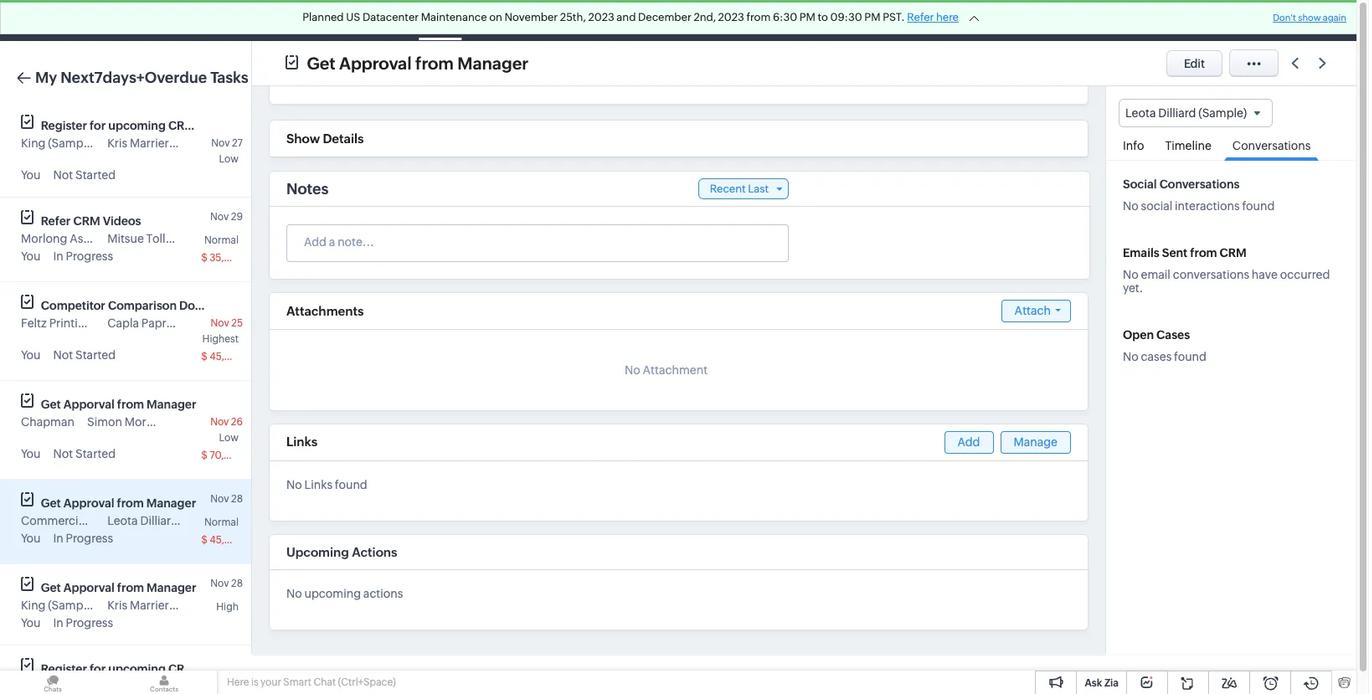 Task type: locate. For each thing, give the bounding box(es) containing it.
1 not from the top
[[53, 168, 73, 182]]

1 progress from the top
[[66, 250, 113, 263]]

feltz
[[21, 317, 47, 330]]

2023 left the and
[[589, 11, 615, 23]]

1 vertical spatial king
[[21, 599, 46, 612]]

for
[[90, 119, 106, 132], [90, 663, 106, 676]]

tasks right datacenter
[[426, 14, 455, 27]]

kris down next7days+overdue
[[107, 137, 127, 150]]

actions
[[364, 587, 403, 601]]

1 horizontal spatial 2023
[[719, 11, 745, 23]]

2 webinars from the top
[[198, 663, 250, 676]]

2 register from the top
[[41, 663, 87, 676]]

webinars up "27"
[[198, 119, 250, 132]]

crm inside "emails sent from crm no email conversations have occurred yet."
[[1220, 246, 1247, 260]]

1 in from the top
[[53, 250, 64, 263]]

2023 right the 2nd,
[[719, 11, 745, 23]]

1 normal from the top
[[204, 235, 239, 246]]

nov left '30'
[[209, 681, 228, 693]]

started up refer crm videos
[[75, 168, 116, 182]]

king for get apporval from manager
[[21, 599, 46, 612]]

1 vertical spatial kris
[[107, 599, 127, 612]]

timeline link
[[1157, 128, 1221, 160]]

found right interactions
[[1243, 200, 1275, 213]]

2 not from the top
[[53, 349, 73, 362]]

$ 45,000.00 for leota dilliard (sample)
[[201, 535, 261, 546]]

nov inside competitor comparison document nov 25
[[211, 318, 229, 329]]

0 vertical spatial 28
[[231, 493, 243, 505]]

cases
[[1157, 329, 1191, 342]]

6 you from the top
[[21, 617, 41, 630]]

progress down associates
[[66, 250, 113, 263]]

2 in from the top
[[53, 532, 64, 545]]

you down the commercial
[[21, 532, 41, 545]]

0 vertical spatial kris
[[107, 137, 127, 150]]

1 horizontal spatial pm
[[865, 11, 881, 23]]

1 vertical spatial refer
[[41, 214, 71, 228]]

register for register for upcoming crm webinars nov 30
[[41, 663, 87, 676]]

for inside the register for upcoming crm webinars nov 30
[[90, 663, 106, 676]]

get approval from manager down tasks link
[[307, 53, 529, 72]]

2 kris from the top
[[107, 599, 127, 612]]

low for simon morasca (sample)
[[219, 432, 239, 444]]

2 vertical spatial in progress
[[53, 617, 113, 630]]

$ for dilliard
[[201, 535, 208, 546]]

crm link
[[13, 12, 74, 29]]

0 horizontal spatial found
[[335, 478, 368, 492]]

in progress for associates
[[53, 250, 113, 263]]

0 vertical spatial in progress
[[53, 250, 113, 263]]

low down "27"
[[219, 153, 239, 165]]

2 marrier from the top
[[130, 599, 169, 612]]

my next7days+overdue tasks
[[35, 69, 249, 86]]

$ 45,000.00 up high
[[201, 535, 261, 546]]

get apporval from manager nov 26
[[41, 398, 243, 428]]

1 vertical spatial found
[[1175, 350, 1207, 364]]

trial
[[1017, 8, 1038, 20]]

1 vertical spatial king (sample)
[[21, 599, 96, 612]]

apporval up simon
[[64, 398, 115, 411]]

kris down get apporval from manager
[[107, 599, 127, 612]]

register up ruta
[[41, 663, 87, 676]]

capla
[[107, 317, 139, 330]]

leota inside field
[[1126, 106, 1157, 120]]

1 for from the top
[[90, 119, 106, 132]]

not
[[53, 168, 73, 182], [53, 349, 73, 362], [53, 447, 73, 461]]

1 kris marrier (sample) from the top
[[107, 137, 220, 150]]

started for (sample)
[[75, 168, 116, 182]]

45,000.00 down highest
[[210, 351, 261, 363]]

analytics
[[682, 14, 732, 27]]

from left 6:30
[[747, 11, 771, 23]]

interactions
[[1176, 200, 1240, 213]]

1 vertical spatial conversations
[[1160, 178, 1240, 191]]

1 45,000.00 from the top
[[210, 351, 261, 363]]

enterprise-
[[962, 8, 1017, 20]]

from up 'conversations'
[[1191, 246, 1218, 260]]

upcoming down upcoming actions
[[305, 587, 361, 601]]

2 for from the top
[[90, 663, 106, 676]]

king (sample)
[[21, 137, 96, 150], [21, 599, 96, 612]]

us
[[346, 11, 361, 23]]

kris marrier (sample) for not started
[[107, 137, 220, 150]]

show
[[1299, 13, 1322, 23]]

from inside "emails sent from crm no email conversations have occurred yet."
[[1191, 246, 1218, 260]]

normal for mitsue tollner (sample)
[[204, 235, 239, 246]]

manager
[[458, 53, 529, 72], [147, 398, 196, 411], [146, 497, 196, 510], [147, 581, 196, 595]]

found down cases
[[1175, 350, 1207, 364]]

0 horizontal spatial leota
[[107, 514, 138, 528]]

king (sample) down my
[[21, 137, 96, 150]]

$ 70,000.00
[[201, 450, 260, 462]]

conversations up interactions
[[1160, 178, 1240, 191]]

ask
[[1085, 678, 1103, 690]]

2 $ from the top
[[201, 351, 208, 363]]

dilliard right press
[[140, 514, 178, 528]]

2 vertical spatial found
[[335, 478, 368, 492]]

0 vertical spatial king (sample)
[[21, 137, 96, 150]]

2 king from the top
[[21, 599, 46, 612]]

low up $ 70,000.00
[[219, 432, 239, 444]]

1 vertical spatial marrier
[[130, 599, 169, 612]]

0 horizontal spatial pm
[[800, 11, 816, 23]]

ask zia
[[1085, 678, 1119, 690]]

services link
[[746, 0, 819, 41]]

crm
[[40, 12, 74, 29], [168, 119, 195, 132], [73, 214, 100, 228], [1220, 246, 1247, 260], [168, 663, 195, 676]]

in for king
[[53, 617, 64, 630]]

2 not started from the top
[[53, 349, 116, 362]]

2 low from the top
[[219, 432, 239, 444]]

45,000.00
[[210, 351, 261, 363], [210, 535, 261, 546]]

1 vertical spatial leota
[[107, 514, 138, 528]]

not down chapman
[[53, 447, 73, 461]]

have
[[1252, 268, 1278, 282]]

1 horizontal spatial leota
[[1126, 106, 1157, 120]]

28 down "70,000.00"
[[231, 493, 243, 505]]

1 vertical spatial 28
[[231, 578, 243, 590]]

pm left to
[[800, 11, 816, 23]]

0 vertical spatial tasks
[[426, 14, 455, 27]]

in progress
[[53, 250, 113, 263], [53, 532, 113, 545], [53, 617, 113, 630]]

3 in from the top
[[53, 617, 64, 630]]

0 vertical spatial progress
[[66, 250, 113, 263]]

chats image
[[0, 671, 106, 695]]

1 webinars from the top
[[198, 119, 250, 132]]

45,000.00 for leota dilliard (sample)
[[210, 535, 261, 546]]

0 vertical spatial not
[[53, 168, 73, 182]]

2 $ 45,000.00 from the top
[[201, 535, 261, 546]]

register down my
[[41, 119, 87, 132]]

nov 28
[[211, 493, 243, 505], [211, 578, 243, 590]]

1 horizontal spatial refer
[[908, 11, 934, 23]]

mitsue
[[107, 232, 144, 245]]

webinars up here
[[198, 663, 250, 676]]

you down the morlong
[[21, 250, 41, 263]]

0 vertical spatial normal
[[204, 235, 239, 246]]

king (sample) down get apporval from manager
[[21, 599, 96, 612]]

0 vertical spatial refer
[[908, 11, 934, 23]]

notes
[[287, 180, 329, 198]]

1 vertical spatial 45,000.00
[[210, 535, 261, 546]]

leota up get apporval from manager
[[107, 514, 138, 528]]

1 2023 from the left
[[589, 11, 615, 23]]

in progress down commercial press
[[53, 532, 113, 545]]

0 horizontal spatial refer
[[41, 214, 71, 228]]

0 vertical spatial nov 28
[[211, 493, 243, 505]]

1 vertical spatial normal
[[204, 517, 239, 529]]

register for register for upcoming crm webinars nov 27
[[41, 119, 87, 132]]

2 vertical spatial in
[[53, 617, 64, 630]]

25th,
[[560, 11, 586, 23]]

from inside get apporval from manager nov 26
[[117, 398, 144, 411]]

register inside register for upcoming crm webinars nov 27
[[41, 119, 87, 132]]

2 nov 28 from the top
[[211, 578, 243, 590]]

not started down the feltz printing service
[[53, 349, 116, 362]]

pm left pst.
[[865, 11, 881, 23]]

0 vertical spatial started
[[75, 168, 116, 182]]

1 vertical spatial started
[[75, 349, 116, 362]]

no
[[1124, 200, 1139, 213], [1124, 268, 1139, 282], [1124, 350, 1139, 364], [625, 364, 641, 377], [287, 478, 302, 492], [287, 587, 302, 601]]

webinars inside the register for upcoming crm webinars nov 30
[[198, 663, 250, 676]]

you down feltz
[[21, 349, 41, 362]]

details
[[323, 132, 364, 146]]

nov 28 up high
[[211, 578, 243, 590]]

search element
[[1103, 0, 1138, 41]]

webinars inside register for upcoming crm webinars nov 27
[[198, 119, 250, 132]]

2 vertical spatial not
[[53, 447, 73, 461]]

apporval for get apporval from manager nov 26
[[64, 398, 115, 411]]

2 vertical spatial not started
[[53, 447, 116, 461]]

0 vertical spatial register
[[41, 119, 87, 132]]

not up refer crm videos
[[53, 168, 73, 182]]

1 not started from the top
[[53, 168, 116, 182]]

conversations
[[1233, 139, 1312, 153], [1160, 178, 1240, 191]]

approval up press
[[64, 497, 114, 510]]

1 vertical spatial tasks
[[210, 69, 249, 86]]

0 vertical spatial for
[[90, 119, 106, 132]]

28 for kris marrier (sample)
[[231, 578, 243, 590]]

1 vertical spatial not started
[[53, 349, 116, 362]]

started down the feltz printing service
[[75, 349, 116, 362]]

leota
[[1126, 106, 1157, 120], [107, 514, 138, 528]]

1 vertical spatial kris marrier (sample)
[[107, 599, 220, 612]]

printing
[[49, 317, 92, 330]]

social
[[1142, 200, 1173, 213]]

started down simon
[[75, 447, 116, 461]]

king down my
[[21, 137, 46, 150]]

leota up info link
[[1126, 106, 1157, 120]]

you up the morlong
[[21, 168, 41, 182]]

nov left 26
[[210, 416, 229, 428]]

don't
[[1274, 13, 1297, 23]]

and
[[617, 11, 636, 23]]

in down the commercial
[[53, 532, 64, 545]]

dilliard inside field
[[1159, 106, 1197, 120]]

progress
[[66, 250, 113, 263], [66, 532, 113, 545], [66, 617, 113, 630]]

1 vertical spatial progress
[[66, 532, 113, 545]]

2 you from the top
[[21, 250, 41, 263]]

0 vertical spatial $ 45,000.00
[[201, 351, 261, 363]]

is
[[251, 677, 259, 689]]

1 low from the top
[[219, 153, 239, 165]]

1 vertical spatial nov 28
[[211, 578, 243, 590]]

2 kris marrier (sample) from the top
[[107, 599, 220, 612]]

0 vertical spatial get approval from manager
[[307, 53, 529, 72]]

27
[[232, 137, 243, 149]]

2 apporval from the top
[[64, 581, 115, 595]]

no down emails
[[1124, 268, 1139, 282]]

nov left 29
[[210, 211, 229, 223]]

dilliard up timeline link at the top of page
[[1159, 106, 1197, 120]]

previous record image
[[1292, 58, 1299, 69]]

1 nov 28 from the top
[[211, 493, 243, 505]]

no inside "emails sent from crm no email conversations have occurred yet."
[[1124, 268, 1139, 282]]

1 $ from the top
[[201, 252, 208, 264]]

28 for leota dilliard (sample)
[[231, 493, 243, 505]]

1 vertical spatial not
[[53, 349, 73, 362]]

progress down press
[[66, 532, 113, 545]]

3 progress from the top
[[66, 617, 113, 630]]

you up chats image
[[21, 617, 41, 630]]

upcoming up michael ruta (sample)
[[108, 663, 166, 676]]

emails sent from crm no email conversations have occurred yet.
[[1124, 246, 1331, 295]]

high
[[216, 602, 239, 613]]

king (sample) for in
[[21, 599, 96, 612]]

get approval from manager
[[307, 53, 529, 72], [41, 497, 196, 510]]

setup element
[[1238, 0, 1272, 41]]

links up upcoming
[[305, 478, 333, 492]]

contacts image
[[111, 671, 217, 695]]

1 king (sample) from the top
[[21, 137, 96, 150]]

1 kris from the top
[[107, 137, 127, 150]]

get approval from manager up press
[[41, 497, 196, 510]]

Leota Dilliard (Sample) field
[[1119, 99, 1274, 128]]

nov inside register for upcoming crm webinars nov 27
[[211, 137, 230, 149]]

competitor
[[41, 299, 105, 313]]

0 vertical spatial upcoming
[[108, 119, 166, 132]]

simon morasca (sample)
[[87, 416, 222, 429]]

no down social
[[1124, 200, 1139, 213]]

leota dilliard (sample) up timeline link at the top of page
[[1126, 106, 1248, 120]]

no down open
[[1124, 350, 1139, 364]]

1 vertical spatial register
[[41, 663, 87, 676]]

reports
[[613, 14, 655, 27]]

2 king (sample) from the top
[[21, 599, 96, 612]]

upgrade
[[976, 21, 1024, 33]]

1 vertical spatial links
[[305, 478, 333, 492]]

on
[[489, 11, 503, 23]]

in progress down get apporval from manager
[[53, 617, 113, 630]]

0 vertical spatial king
[[21, 137, 46, 150]]

get up chapman
[[41, 398, 61, 411]]

$ 45,000.00
[[201, 351, 261, 363], [201, 535, 261, 546]]

0 vertical spatial leota
[[1126, 106, 1157, 120]]

signals element
[[1138, 0, 1170, 41]]

search image
[[1113, 13, 1128, 28]]

you down chapman
[[21, 447, 41, 461]]

2 vertical spatial progress
[[66, 617, 113, 630]]

28 up high
[[231, 578, 243, 590]]

nov down $ 70,000.00
[[211, 493, 229, 505]]

not down the printing
[[53, 349, 73, 362]]

0 vertical spatial webinars
[[198, 119, 250, 132]]

1 in progress from the top
[[53, 250, 113, 263]]

upcoming down next7days+overdue
[[108, 119, 166, 132]]

tasks
[[426, 14, 455, 27], [210, 69, 249, 86]]

not started down simon
[[53, 447, 116, 461]]

crm inside register for upcoming crm webinars nov 27
[[168, 119, 195, 132]]

attachment
[[643, 364, 708, 377]]

1 pm from the left
[[800, 11, 816, 23]]

0 vertical spatial conversations
[[1233, 139, 1312, 153]]

for up michael ruta (sample)
[[90, 663, 106, 676]]

2 28 from the top
[[231, 578, 243, 590]]

kris marrier (sample) down get apporval from manager
[[107, 599, 220, 612]]

1 vertical spatial in
[[53, 532, 64, 545]]

marrier for in progress
[[130, 599, 169, 612]]

0 vertical spatial apporval
[[64, 398, 115, 411]]

ruta
[[66, 680, 91, 694]]

0 vertical spatial kris marrier (sample)
[[107, 137, 220, 150]]

in progress down the morlong associates
[[53, 250, 113, 263]]

3 $ from the top
[[201, 450, 208, 462]]

1 vertical spatial low
[[219, 432, 239, 444]]

king up chats image
[[21, 599, 46, 612]]

marrier down get apporval from manager
[[130, 599, 169, 612]]

enterprise-trial upgrade
[[962, 8, 1038, 33]]

not started up refer crm videos
[[53, 168, 116, 182]]

0 vertical spatial found
[[1243, 200, 1275, 213]]

0 vertical spatial in
[[53, 250, 64, 263]]

0 vertical spatial marrier
[[130, 137, 169, 150]]

not for (sample)
[[53, 168, 73, 182]]

nov up high
[[211, 578, 229, 590]]

conversations link
[[1225, 128, 1320, 161]]

dilliard
[[1159, 106, 1197, 120], [140, 514, 178, 528]]

accounts
[[290, 14, 342, 27]]

from up "morasca"
[[117, 398, 144, 411]]

nov up highest
[[211, 318, 229, 329]]

upcoming
[[287, 545, 349, 560]]

1 vertical spatial in progress
[[53, 532, 113, 545]]

2 normal from the top
[[204, 517, 239, 529]]

normal up $ 35,000.00
[[204, 235, 239, 246]]

upcoming inside register for upcoming crm webinars nov 27
[[108, 119, 166, 132]]

1 marrier from the top
[[130, 137, 169, 150]]

2 in progress from the top
[[53, 532, 113, 545]]

0 vertical spatial 45,000.00
[[210, 351, 261, 363]]

2 vertical spatial started
[[75, 447, 116, 461]]

in up chats image
[[53, 617, 64, 630]]

for down next7days+overdue
[[90, 119, 106, 132]]

1 horizontal spatial tasks
[[426, 14, 455, 27]]

1 vertical spatial leota dilliard (sample)
[[107, 514, 229, 528]]

2 started from the top
[[75, 349, 116, 362]]

maintenance
[[421, 11, 487, 23]]

started for printing
[[75, 349, 116, 362]]

1 vertical spatial approval
[[64, 497, 114, 510]]

meetings link
[[469, 0, 546, 41]]

2 vertical spatial upcoming
[[108, 663, 166, 676]]

for for register for upcoming crm webinars nov 30
[[90, 663, 106, 676]]

kris
[[107, 137, 127, 150], [107, 599, 127, 612]]

2 horizontal spatial found
[[1243, 200, 1275, 213]]

zia
[[1105, 678, 1119, 690]]

0 vertical spatial not started
[[53, 168, 116, 182]]

normal
[[204, 235, 239, 246], [204, 517, 239, 529]]

45,000.00 for capla paprocki (sample)
[[210, 351, 261, 363]]

0 vertical spatial leota dilliard (sample)
[[1126, 106, 1248, 120]]

yet.
[[1124, 282, 1144, 295]]

apporval down press
[[64, 581, 115, 595]]

45,000.00 up high
[[210, 535, 261, 546]]

in progress for (sample)
[[53, 617, 113, 630]]

kris marrier (sample) down my next7days+overdue tasks
[[107, 137, 220, 150]]

nov 28 for leota dilliard (sample)
[[211, 493, 243, 505]]

services
[[759, 14, 805, 27]]

4 you from the top
[[21, 447, 41, 461]]

1 vertical spatial for
[[90, 663, 106, 676]]

profile image
[[1272, 0, 1319, 41]]

1 vertical spatial get approval from manager
[[41, 497, 196, 510]]

1 vertical spatial webinars
[[198, 663, 250, 676]]

king for register for upcoming crm webinars
[[21, 137, 46, 150]]

press
[[90, 514, 119, 528]]

approval down 'deals'
[[339, 53, 412, 72]]

0 vertical spatial low
[[219, 153, 239, 165]]

nov 28 for kris marrier (sample)
[[211, 578, 243, 590]]

3 in progress from the top
[[53, 617, 113, 630]]

analytics link
[[669, 0, 746, 41]]

apporval inside get apporval from manager nov 26
[[64, 398, 115, 411]]

1 vertical spatial $ 45,000.00
[[201, 535, 261, 546]]

1 register from the top
[[41, 119, 87, 132]]

for inside register for upcoming crm webinars nov 27
[[90, 119, 106, 132]]

1 horizontal spatial found
[[1175, 350, 1207, 364]]

social conversations no social interactions found
[[1124, 178, 1275, 213]]

2 45,000.00 from the top
[[210, 535, 261, 546]]

0 vertical spatial dilliard
[[1159, 106, 1197, 120]]

1 horizontal spatial leota dilliard (sample)
[[1126, 106, 1248, 120]]

1 apporval from the top
[[64, 398, 115, 411]]

register inside the register for upcoming crm webinars nov 30
[[41, 663, 87, 676]]

3 not from the top
[[53, 447, 73, 461]]

nov inside the register for upcoming crm webinars nov 30
[[209, 681, 228, 693]]

found up upcoming actions
[[335, 478, 368, 492]]

normal down $ 70,000.00
[[204, 517, 239, 529]]

0 horizontal spatial dilliard
[[140, 514, 178, 528]]

in for morlong
[[53, 250, 64, 263]]

not started
[[53, 168, 116, 182], [53, 349, 116, 362], [53, 447, 116, 461]]

4 $ from the top
[[201, 535, 208, 546]]

1 vertical spatial apporval
[[64, 581, 115, 595]]

no upcoming actions
[[287, 587, 403, 601]]

emails
[[1124, 246, 1160, 260]]

1 king from the top
[[21, 137, 46, 150]]

1 $ 45,000.00 from the top
[[201, 351, 261, 363]]

manage
[[1014, 436, 1058, 449]]

crm for emails sent from crm no email conversations have occurred yet.
[[1220, 246, 1247, 260]]

marrier down my next7days+overdue tasks
[[130, 137, 169, 150]]

nov 28 down $ 70,000.00
[[211, 493, 243, 505]]

(sample) inside field
[[1199, 106, 1248, 120]]

nov
[[211, 137, 230, 149], [210, 211, 229, 223], [211, 318, 229, 329], [210, 416, 229, 428], [211, 493, 229, 505], [211, 578, 229, 590], [209, 681, 228, 693]]

links up no links found
[[287, 435, 318, 449]]

create menu image
[[1062, 0, 1103, 41]]

upcoming inside the register for upcoming crm webinars nov 30
[[108, 663, 166, 676]]

planned us datacenter maintenance on november 25th, 2023 and december 2nd, 2023 from 6:30 pm to 09:30 pm pst. refer here
[[303, 11, 959, 23]]

conversations down the leota dilliard (sample) field
[[1233, 139, 1312, 153]]

1 28 from the top
[[231, 493, 243, 505]]

leota dilliard (sample) up get apporval from manager
[[107, 514, 229, 528]]

1 started from the top
[[75, 168, 116, 182]]

refer right pst.
[[908, 11, 934, 23]]

0 horizontal spatial 2023
[[589, 11, 615, 23]]

progress down get apporval from manager
[[66, 617, 113, 630]]

register for upcoming crm webinars nov 27
[[41, 119, 250, 149]]

1 horizontal spatial dilliard
[[1159, 106, 1197, 120]]

2 progress from the top
[[66, 532, 113, 545]]

0 vertical spatial approval
[[339, 53, 412, 72]]

$ 45,000.00 down highest
[[201, 351, 261, 363]]

kris marrier (sample)
[[107, 137, 220, 150], [107, 599, 220, 612]]

progress for (sample)
[[66, 617, 113, 630]]

crm inside the register for upcoming crm webinars nov 30
[[168, 663, 195, 676]]



Task type: vqa. For each thing, say whether or not it's contained in the screenshot.


Task type: describe. For each thing, give the bounding box(es) containing it.
0 horizontal spatial approval
[[64, 497, 114, 510]]

webinars for register for upcoming crm webinars nov 27
[[198, 119, 250, 132]]

marketplace element
[[1204, 0, 1238, 41]]

refer crm videos
[[41, 214, 141, 228]]

cases
[[1142, 350, 1172, 364]]

edit
[[1185, 57, 1206, 70]]

attach
[[1015, 304, 1051, 318]]

$ for tollner
[[201, 252, 208, 264]]

found inside open cases no cases found
[[1175, 350, 1207, 364]]

datacenter
[[363, 11, 419, 23]]

register for upcoming crm webinars nov 30
[[41, 663, 250, 693]]

planned
[[303, 11, 344, 23]]

normal for leota dilliard (sample)
[[204, 517, 239, 529]]

edit button
[[1167, 50, 1223, 77]]

next record image
[[1320, 58, 1330, 69]]

document
[[179, 299, 238, 313]]

3 started from the top
[[75, 447, 116, 461]]

no attachment
[[625, 364, 708, 377]]

accounts link
[[276, 0, 356, 41]]

sent
[[1163, 246, 1188, 260]]

in progress for press
[[53, 532, 113, 545]]

for for register for upcoming crm webinars nov 27
[[90, 119, 106, 132]]

not for printing
[[53, 349, 73, 362]]

november
[[505, 11, 558, 23]]

from down press
[[117, 581, 144, 595]]

2nd,
[[694, 11, 716, 23]]

1 vertical spatial upcoming
[[305, 587, 361, 601]]

morasca
[[125, 416, 171, 429]]

no inside the 'social conversations no social interactions found'
[[1124, 200, 1139, 213]]

your
[[261, 677, 281, 689]]

1 horizontal spatial approval
[[339, 53, 412, 72]]

conversations inside the 'social conversations no social interactions found'
[[1160, 178, 1240, 191]]

get down the commercial
[[41, 581, 61, 595]]

manager inside get apporval from manager nov 26
[[147, 398, 196, 411]]

show
[[287, 132, 320, 146]]

Add a note... field
[[287, 234, 788, 251]]

no down upcoming
[[287, 587, 302, 601]]

feltz printing service
[[21, 317, 135, 330]]

simon
[[87, 416, 122, 429]]

in for commercial
[[53, 532, 64, 545]]

king (sample) for not
[[21, 137, 96, 150]]

conversations
[[1174, 268, 1250, 282]]

smart
[[283, 677, 312, 689]]

not started for printing
[[53, 349, 116, 362]]

info
[[1124, 139, 1145, 153]]

recent last
[[710, 183, 769, 195]]

meetings
[[482, 14, 533, 27]]

info link
[[1115, 128, 1153, 160]]

no inside open cases no cases found
[[1124, 350, 1139, 364]]

refer here link
[[908, 11, 959, 23]]

no up upcoming
[[287, 478, 302, 492]]

attach link
[[1002, 300, 1072, 323]]

09:30
[[831, 11, 863, 23]]

0 vertical spatial links
[[287, 435, 318, 449]]

get inside get apporval from manager nov 26
[[41, 398, 61, 411]]

$ for paprocki
[[201, 351, 208, 363]]

$ 45,000.00 for capla paprocki (sample)
[[201, 351, 261, 363]]

6:30
[[773, 11, 798, 23]]

kris for not started
[[107, 137, 127, 150]]

nov 29
[[210, 211, 243, 223]]

0 horizontal spatial tasks
[[210, 69, 249, 86]]

upcoming for register for upcoming crm webinars nov 30
[[108, 663, 166, 676]]

to
[[818, 11, 829, 23]]

show details link
[[287, 132, 364, 146]]

paprocki
[[141, 317, 189, 330]]

attachments
[[287, 304, 364, 318]]

add link
[[945, 431, 994, 454]]

morlong associates
[[21, 232, 128, 245]]

35,000.00
[[210, 252, 261, 264]]

timeline
[[1166, 139, 1212, 153]]

email
[[1142, 268, 1171, 282]]

get up the commercial
[[41, 497, 61, 510]]

signals image
[[1148, 13, 1160, 28]]

apporval for get apporval from manager
[[64, 581, 115, 595]]

low for kris marrier (sample)
[[219, 153, 239, 165]]

don't show again link
[[1274, 13, 1347, 23]]

0 horizontal spatial get approval from manager
[[41, 497, 196, 510]]

mitsue tollner (sample)
[[107, 232, 234, 245]]

recent
[[710, 183, 746, 195]]

december
[[638, 11, 692, 23]]

open
[[1124, 329, 1155, 342]]

crm for register for upcoming crm webinars nov 30
[[168, 663, 195, 676]]

1 vertical spatial dilliard
[[140, 514, 178, 528]]

last
[[748, 183, 769, 195]]

reports link
[[599, 0, 669, 41]]

deals
[[369, 14, 399, 27]]

from down tasks link
[[416, 53, 454, 72]]

progress for associates
[[66, 250, 113, 263]]

1 horizontal spatial get approval from manager
[[307, 53, 529, 72]]

my
[[35, 69, 57, 86]]

no left attachment
[[625, 364, 641, 377]]

leota dilliard (sample) inside field
[[1126, 106, 1248, 120]]

again
[[1324, 13, 1347, 23]]

no links found
[[287, 478, 368, 492]]

progress for press
[[66, 532, 113, 545]]

calls link
[[546, 0, 599, 41]]

pst.
[[883, 11, 905, 23]]

found inside the 'social conversations no social interactions found'
[[1243, 200, 1275, 213]]

$ 35,000.00
[[201, 252, 261, 264]]

projects link
[[819, 0, 889, 41]]

projects
[[832, 14, 876, 27]]

commercial press
[[21, 514, 119, 528]]

0 horizontal spatial leota dilliard (sample)
[[107, 514, 229, 528]]

upcoming for register for upcoming crm webinars nov 27
[[108, 119, 166, 132]]

associates
[[70, 232, 128, 245]]

nov inside get apporval from manager nov 26
[[210, 416, 229, 428]]

chapman
[[21, 416, 75, 429]]

2 pm from the left
[[865, 11, 881, 23]]

occurred
[[1281, 268, 1331, 282]]

deals link
[[356, 0, 412, 41]]

$ for morasca
[[201, 450, 208, 462]]

1 you from the top
[[21, 168, 41, 182]]

5 you from the top
[[21, 532, 41, 545]]

not started for (sample)
[[53, 168, 116, 182]]

3 not started from the top
[[53, 447, 116, 461]]

kris marrier (sample) for in progress
[[107, 599, 220, 612]]

michael ruta (sample)
[[21, 680, 142, 694]]

get down accounts link
[[307, 53, 336, 72]]

next7days+overdue
[[60, 69, 207, 86]]

capla paprocki (sample)
[[107, 317, 240, 330]]

3 you from the top
[[21, 349, 41, 362]]

social
[[1124, 178, 1158, 191]]

from up press
[[117, 497, 144, 510]]

crm for register for upcoming crm webinars nov 27
[[168, 119, 195, 132]]

highest
[[202, 333, 239, 345]]

marrier for not started
[[130, 137, 169, 150]]

commercial
[[21, 514, 88, 528]]

here is your smart chat (ctrl+space)
[[227, 677, 396, 689]]

calls
[[559, 14, 586, 27]]

add
[[958, 436, 981, 449]]

comparison
[[108, 299, 177, 313]]

kris for in progress
[[107, 599, 127, 612]]

webinars for register for upcoming crm webinars nov 30
[[198, 663, 250, 676]]

2 2023 from the left
[[719, 11, 745, 23]]

(ctrl+space)
[[338, 677, 396, 689]]

get apporval from manager
[[41, 581, 196, 595]]

70,000.00
[[210, 450, 260, 462]]



